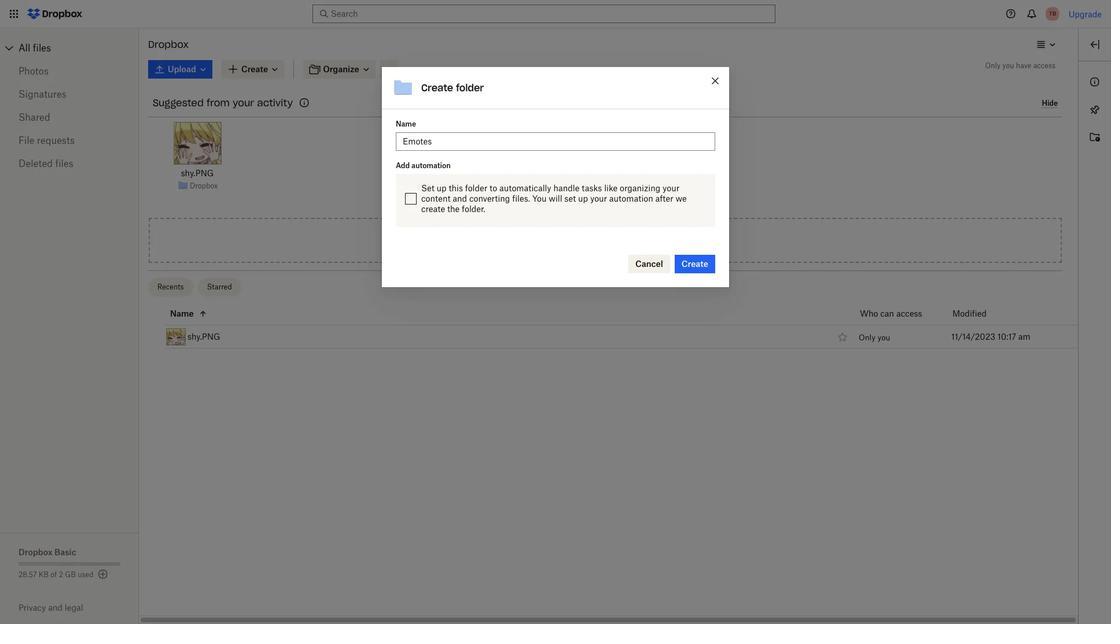 Task type: locate. For each thing, give the bounding box(es) containing it.
shy.png link right /shy.png icon
[[187, 330, 220, 344]]

0 vertical spatial automation
[[411, 161, 451, 170]]

open details pane image
[[1088, 38, 1102, 52]]

2 horizontal spatial dropbox
[[190, 181, 218, 190]]

0 horizontal spatial files
[[33, 42, 51, 54]]

this
[[449, 183, 463, 193]]

can
[[880, 309, 894, 319]]

2 vertical spatial dropbox
[[19, 548, 52, 558]]

upgrade link
[[1069, 9, 1102, 19]]

up up content
[[437, 183, 447, 193]]

0 horizontal spatial you
[[878, 333, 890, 342]]

dropbox
[[148, 39, 189, 50], [190, 181, 218, 190], [19, 548, 52, 558]]

recents
[[157, 283, 184, 292]]

and
[[453, 194, 467, 204], [48, 604, 62, 613]]

converting
[[469, 194, 510, 204]]

add automation
[[396, 161, 451, 170]]

get more space image
[[96, 568, 110, 582]]

0 vertical spatial files
[[33, 42, 51, 54]]

access
[[1033, 61, 1056, 70], [896, 309, 922, 319]]

recents button
[[148, 278, 193, 297]]

deleted
[[19, 158, 53, 170]]

0 horizontal spatial create
[[421, 82, 453, 94]]

0 vertical spatial and
[[453, 194, 467, 204]]

your up after
[[663, 183, 679, 193]]

11/14/2023
[[951, 332, 995, 342]]

0 vertical spatial create
[[421, 82, 453, 94]]

Name text field
[[403, 135, 708, 148]]

shy.png up dropbox link
[[181, 168, 214, 178]]

automation
[[411, 161, 451, 170], [609, 194, 653, 204]]

1 vertical spatial shy.png link
[[187, 330, 220, 344]]

only
[[985, 61, 1001, 70], [859, 333, 876, 342]]

0 horizontal spatial and
[[48, 604, 62, 613]]

1 horizontal spatial dropbox
[[148, 39, 189, 50]]

1 horizontal spatial you
[[1002, 61, 1014, 70]]

file
[[19, 135, 34, 146]]

1 horizontal spatial and
[[453, 194, 467, 204]]

we
[[676, 194, 687, 204]]

folder
[[456, 82, 484, 94], [465, 183, 487, 193]]

gb
[[65, 571, 76, 580]]

you left have
[[1002, 61, 1014, 70]]

1 horizontal spatial automation
[[609, 194, 653, 204]]

1 vertical spatial up
[[578, 194, 588, 204]]

0 horizontal spatial only
[[859, 333, 876, 342]]

you for only you have access
[[1002, 61, 1014, 70]]

you down can
[[878, 333, 890, 342]]

28.57
[[19, 571, 37, 580]]

1 vertical spatial and
[[48, 604, 62, 613]]

you for only you
[[878, 333, 890, 342]]

will
[[549, 194, 562, 204]]

files
[[33, 42, 51, 54], [55, 158, 73, 170]]

and down this
[[453, 194, 467, 204]]

files inside deleted files link
[[55, 158, 73, 170]]

shy.png
[[181, 168, 214, 178], [187, 332, 220, 342]]

table containing name
[[139, 303, 1079, 349]]

0 vertical spatial only
[[985, 61, 1001, 70]]

suggested
[[153, 97, 204, 109]]

1 vertical spatial automation
[[609, 194, 653, 204]]

privacy and legal
[[19, 604, 83, 613]]

name up /shy.png icon
[[170, 309, 194, 319]]

photos link
[[19, 60, 120, 83]]

set up this folder to automatically handle tasks like organizing your content and converting files. you will set up your automation after we create the folder.
[[421, 183, 687, 214]]

1 vertical spatial access
[[896, 309, 922, 319]]

create
[[421, 204, 445, 214]]

shy.png link up dropbox link
[[181, 167, 214, 180]]

files right all
[[33, 42, 51, 54]]

1 vertical spatial name
[[170, 309, 194, 319]]

1 vertical spatial dropbox
[[190, 181, 218, 190]]

kb
[[39, 571, 49, 580]]

name up add
[[396, 120, 416, 128]]

cancel button
[[628, 255, 670, 274]]

your right from
[[233, 97, 254, 109]]

0 vertical spatial you
[[1002, 61, 1014, 70]]

1 horizontal spatial files
[[55, 158, 73, 170]]

0 horizontal spatial access
[[896, 309, 922, 319]]

you
[[1002, 61, 1014, 70], [878, 333, 890, 342]]

files inside all files link
[[33, 42, 51, 54]]

automatically
[[499, 183, 551, 193]]

you
[[532, 194, 547, 204]]

2
[[59, 571, 63, 580]]

table
[[139, 303, 1079, 349]]

cancel
[[635, 259, 663, 269]]

starred button
[[198, 278, 241, 297]]

shared link
[[19, 106, 120, 129]]

your
[[233, 97, 254, 109], [663, 183, 679, 193], [590, 194, 607, 204]]

shy.png link
[[181, 167, 214, 180], [187, 330, 220, 344]]

up right set
[[578, 194, 588, 204]]

0 horizontal spatial your
[[233, 97, 254, 109]]

name button
[[170, 307, 832, 321]]

0 horizontal spatial dropbox
[[19, 548, 52, 558]]

only you have access
[[985, 61, 1056, 70]]

you inside name shy.png, modified 11/14/2023 10:17 am, element
[[878, 333, 890, 342]]

only left have
[[985, 61, 1001, 70]]

deleted files link
[[19, 152, 120, 175]]

folder.
[[462, 204, 485, 214]]

activity
[[257, 97, 293, 109]]

/shy.png image
[[166, 328, 186, 346]]

1 horizontal spatial create
[[682, 259, 708, 269]]

photos
[[19, 65, 49, 77]]

access right have
[[1033, 61, 1056, 70]]

1 vertical spatial only
[[859, 333, 876, 342]]

create for create
[[682, 259, 708, 269]]

only for only you have access
[[985, 61, 1001, 70]]

0 vertical spatial access
[[1033, 61, 1056, 70]]

create inside button
[[682, 259, 708, 269]]

2 vertical spatial your
[[590, 194, 607, 204]]

0 vertical spatial name
[[396, 120, 416, 128]]

and left 'legal'
[[48, 604, 62, 613]]

1 vertical spatial create
[[682, 259, 708, 269]]

signatures link
[[19, 83, 120, 106]]

1 vertical spatial files
[[55, 158, 73, 170]]

handle
[[553, 183, 579, 193]]

dropbox for dropbox basic
[[19, 548, 52, 558]]

automation up the set
[[411, 161, 451, 170]]

0 horizontal spatial up
[[437, 183, 447, 193]]

1 vertical spatial your
[[663, 183, 679, 193]]

access right can
[[896, 309, 922, 319]]

have
[[1016, 61, 1031, 70]]

files down file requests "link"
[[55, 158, 73, 170]]

name
[[396, 120, 416, 128], [170, 309, 194, 319]]

privacy
[[19, 604, 46, 613]]

signatures
[[19, 89, 66, 100]]

0 vertical spatial your
[[233, 97, 254, 109]]

1 horizontal spatial only
[[985, 61, 1001, 70]]

from
[[207, 97, 230, 109]]

1 horizontal spatial up
[[578, 194, 588, 204]]

automation down organizing
[[609, 194, 653, 204]]

shy.png right /shy.png icon
[[187, 332, 220, 342]]

only down who
[[859, 333, 876, 342]]

up
[[437, 183, 447, 193], [578, 194, 588, 204]]

name shy.png, modified 11/14/2023 10:17 am, element
[[139, 326, 1079, 349]]

1 horizontal spatial your
[[590, 194, 607, 204]]

open information panel image
[[1088, 75, 1102, 89]]

1 horizontal spatial name
[[396, 120, 416, 128]]

only inside name shy.png, modified 11/14/2023 10:17 am, element
[[859, 333, 876, 342]]

1 vertical spatial folder
[[465, 183, 487, 193]]

your down tasks
[[590, 194, 607, 204]]

file requests
[[19, 135, 75, 146]]

1 vertical spatial you
[[878, 333, 890, 342]]

create
[[421, 82, 453, 94], [682, 259, 708, 269]]

0 horizontal spatial name
[[170, 309, 194, 319]]



Task type: vqa. For each thing, say whether or not it's contained in the screenshot.
list
no



Task type: describe. For each thing, give the bounding box(es) containing it.
0 horizontal spatial automation
[[411, 161, 451, 170]]

11/14/2023 10:17 am
[[951, 332, 1030, 342]]

modified
[[953, 309, 987, 319]]

files for deleted files
[[55, 158, 73, 170]]

dropbox basic
[[19, 548, 76, 558]]

file requests link
[[19, 129, 120, 152]]

only for only you
[[859, 333, 876, 342]]

organizing
[[620, 183, 660, 193]]

starred
[[207, 283, 232, 292]]

upgrade
[[1069, 9, 1102, 19]]

name inside button
[[170, 309, 194, 319]]

and inside set up this folder to automatically handle tasks like organizing your content and converting files. you will set up your automation after we create the folder.
[[453, 194, 467, 204]]

folder inside set up this folder to automatically handle tasks like organizing your content and converting files. you will set up your automation after we create the folder.
[[465, 183, 487, 193]]

add
[[396, 161, 410, 170]]

suggested from your activity
[[153, 97, 293, 109]]

automation inside set up this folder to automatically handle tasks like organizing your content and converting files. you will set up your automation after we create the folder.
[[609, 194, 653, 204]]

who
[[860, 309, 878, 319]]

requests
[[37, 135, 75, 146]]

deleted files
[[19, 158, 73, 170]]

1 horizontal spatial access
[[1033, 61, 1056, 70]]

global header element
[[0, 0, 1111, 28]]

name inside create folder dialog
[[396, 120, 416, 128]]

all files
[[19, 42, 51, 54]]

only you button
[[859, 333, 890, 342]]

10:17
[[998, 332, 1016, 342]]

basic
[[54, 548, 76, 558]]

set
[[564, 194, 576, 204]]

/shy.png image
[[173, 122, 221, 165]]

all
[[19, 42, 30, 54]]

open pinned items image
[[1088, 103, 1102, 117]]

0 vertical spatial folder
[[456, 82, 484, 94]]

privacy and legal link
[[19, 604, 139, 613]]

files.
[[512, 194, 530, 204]]

modified button
[[953, 307, 1017, 321]]

am
[[1018, 332, 1030, 342]]

create for create folder
[[421, 82, 453, 94]]

all files link
[[19, 39, 139, 57]]

dropbox logo - go to the homepage image
[[23, 5, 86, 23]]

0 vertical spatial shy.png
[[181, 168, 214, 178]]

to
[[490, 183, 497, 193]]

after
[[655, 194, 673, 204]]

tasks
[[582, 183, 602, 193]]

0 vertical spatial up
[[437, 183, 447, 193]]

of
[[51, 571, 57, 580]]

like
[[604, 183, 618, 193]]

access inside table
[[896, 309, 922, 319]]

28.57 kb of 2 gb used
[[19, 571, 93, 580]]

who can access
[[860, 309, 922, 319]]

create button
[[675, 255, 715, 274]]

legal
[[65, 604, 83, 613]]

content
[[421, 194, 451, 204]]

dropbox link
[[190, 180, 218, 192]]

only you
[[859, 333, 890, 342]]

create folder
[[421, 82, 484, 94]]

the
[[447, 204, 460, 214]]

open activity image
[[1088, 131, 1102, 145]]

used
[[78, 571, 93, 580]]

set
[[421, 183, 434, 193]]

0 vertical spatial dropbox
[[148, 39, 189, 50]]

2 horizontal spatial your
[[663, 183, 679, 193]]

shy.png link inside name shy.png, modified 11/14/2023 10:17 am, element
[[187, 330, 220, 344]]

1 vertical spatial shy.png
[[187, 332, 220, 342]]

create folder dialog
[[382, 67, 729, 288]]

0 vertical spatial shy.png link
[[181, 167, 214, 180]]

files for all files
[[33, 42, 51, 54]]

add to starred image
[[836, 330, 850, 344]]

shared
[[19, 112, 50, 123]]

dropbox for dropbox link
[[190, 181, 218, 190]]



